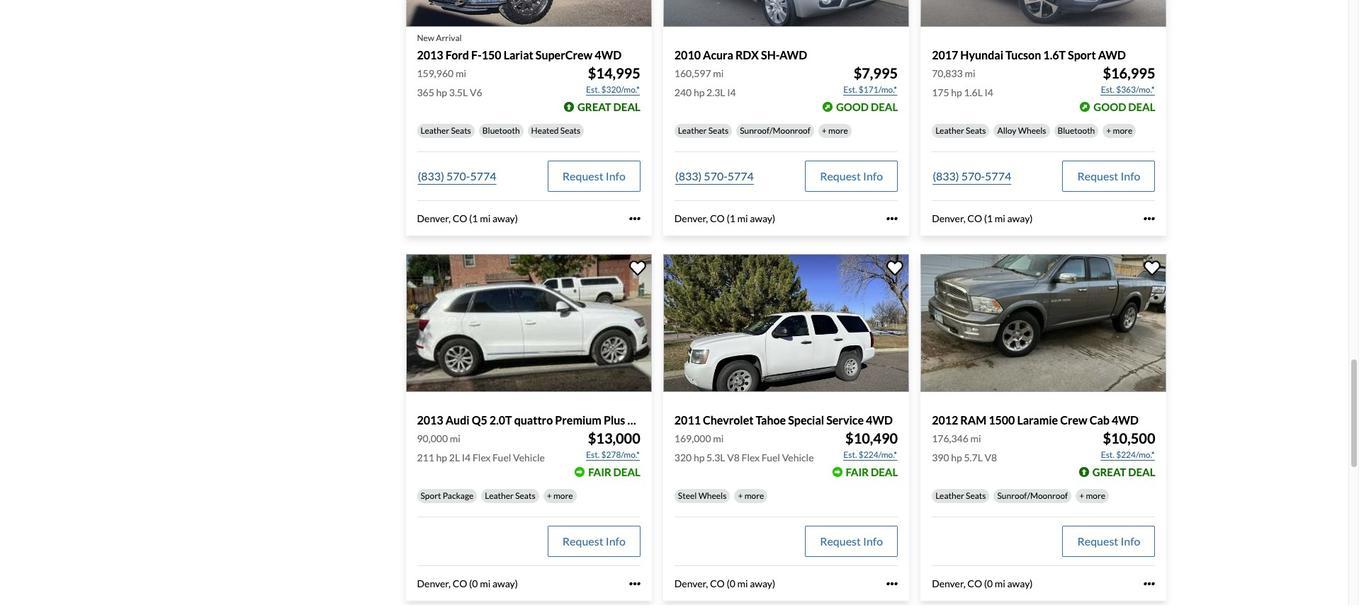 Task type: vqa. For each thing, say whether or not it's contained in the screenshot.
using to the bottom
no



Task type: describe. For each thing, give the bounding box(es) containing it.
laramie
[[1017, 414, 1058, 427]]

(1 for $16,995
[[984, 213, 993, 225]]

away) for ellipsis h icon associated with $16,995
[[1007, 213, 1033, 225]]

flex for $13,000
[[473, 452, 491, 464]]

new
[[417, 32, 434, 43]]

deal for $10,500
[[1128, 466, 1156, 479]]

176,346
[[932, 433, 969, 445]]

away) for ellipsis h image associated with $10,500
[[1007, 578, 1033, 590]]

5774 for $14,995
[[470, 169, 496, 183]]

blue 2017 hyundai tucson 1.6t sport awd suv / crossover all-wheel drive 7-speed automatic image
[[921, 0, 1167, 27]]

good deal for $7,995
[[836, 101, 898, 113]]

390
[[932, 452, 949, 464]]

denver, co (1 mi away) for $16,995
[[932, 213, 1033, 225]]

5.3l
[[707, 452, 725, 464]]

160,597
[[675, 67, 711, 79]]

alloy
[[997, 125, 1017, 136]]

fair for $13,000
[[588, 466, 611, 479]]

(1 for $14,995
[[469, 213, 478, 225]]

2l
[[449, 452, 460, 464]]

(833) for $16,995
[[933, 169, 959, 183]]

(833) 570-5774 for $14,995
[[418, 169, 496, 183]]

vehicle for $10,490
[[782, 452, 814, 464]]

gray 2010 acura rdx sh-awd suv / crossover all-wheel drive 5-speed automatic image
[[663, 0, 909, 27]]

159,960
[[417, 67, 454, 79]]

i4 for $7,995
[[727, 86, 736, 98]]

sh-
[[761, 48, 780, 61]]

deal for $16,995
[[1128, 101, 1156, 113]]

heated
[[531, 125, 559, 136]]

$363/mo.*
[[1116, 84, 1155, 95]]

2013 audi q5 2.0t quattro premium plus awd
[[417, 414, 655, 427]]

f-
[[471, 48, 482, 61]]

est. for $14,995
[[586, 84, 600, 95]]

fair deal for $10,490
[[846, 466, 898, 479]]

$10,500
[[1103, 430, 1156, 447]]

$14,995
[[588, 64, 641, 81]]

premium
[[555, 414, 602, 427]]

2011
[[675, 414, 701, 427]]

leather seats right package
[[485, 491, 536, 502]]

good for $16,995
[[1094, 101, 1126, 113]]

seats down 90,000 mi 211 hp 2l i4 flex fuel vehicle
[[515, 491, 536, 502]]

hp for $10,490
[[694, 452, 705, 464]]

denver, co (1 mi away) for $7,995
[[675, 213, 775, 225]]

hyundai
[[961, 48, 1004, 61]]

$7,995 est. $171/mo.*
[[844, 64, 898, 95]]

fuel for $13,000
[[493, 452, 511, 464]]

tucson
[[1006, 48, 1041, 61]]

1 bluetooth from the left
[[483, 125, 520, 136]]

fuel for $10,490
[[762, 452, 780, 464]]

sport package
[[421, 491, 474, 502]]

320
[[675, 452, 692, 464]]

est. $278/mo.* button
[[585, 449, 641, 463]]

q5
[[472, 414, 487, 427]]

wheels for alloy wheels
[[1018, 125, 1046, 136]]

crew
[[1060, 414, 1088, 427]]

denver, co (1 mi away) for $14,995
[[417, 213, 518, 225]]

flex for $10,490
[[742, 452, 760, 464]]

2017 hyundai tucson 1.6t sport awd
[[932, 48, 1126, 61]]

steel
[[678, 491, 697, 502]]

$7,995
[[854, 64, 898, 81]]

mi inside 176,346 mi 390 hp 5.7l v8
[[971, 433, 981, 445]]

ellipsis h image for $13,000
[[629, 579, 641, 590]]

570- for $7,995
[[704, 169, 728, 183]]

90,000 mi 211 hp 2l i4 flex fuel vehicle
[[417, 433, 545, 464]]

1500
[[989, 414, 1015, 427]]

(1 for $7,995
[[727, 213, 735, 225]]

$10,490
[[846, 430, 898, 447]]

seats right heated
[[560, 125, 581, 136]]

leather for $16,995
[[936, 125, 964, 136]]

wheels for steel wheels
[[699, 491, 727, 502]]

alloy wheels
[[997, 125, 1046, 136]]

2 bluetooth from the left
[[1058, 125, 1095, 136]]

70,833 mi 175 hp 1.6l i4
[[932, 67, 994, 98]]

ellipsis h image for $7,995
[[887, 213, 898, 225]]

new arrival 2013 ford f-150 lariat supercrew 4wd
[[417, 32, 622, 61]]

co for ellipsis h icon associated with $7,995
[[710, 213, 725, 225]]

(833) for $7,995
[[675, 169, 702, 183]]

2.3l
[[707, 86, 725, 98]]

cab
[[1090, 414, 1110, 427]]

chevrolet
[[703, 414, 754, 427]]

211
[[417, 452, 434, 464]]

plus
[[604, 414, 625, 427]]

white 2013 audi q5 2.0t quattro premium plus awd suv / crossover all-wheel drive 8-speed automatic image
[[406, 254, 652, 393]]

$171/mo.*
[[859, 84, 897, 95]]

mi inside 160,597 mi 240 hp 2.3l i4
[[713, 67, 724, 79]]

vehicle for $13,000
[[513, 452, 545, 464]]

0 horizontal spatial sport
[[421, 491, 441, 502]]

570- for $14,995
[[446, 169, 470, 183]]

denver, for ellipsis h image associated with $10,500
[[932, 578, 966, 590]]

fair deal for $13,000
[[588, 466, 641, 479]]

4wd inside new arrival 2013 ford f-150 lariat supercrew 4wd
[[595, 48, 622, 61]]

169,000
[[675, 433, 711, 445]]

great deal for $14,995
[[578, 101, 641, 113]]

2010 acura rdx sh-awd
[[675, 48, 807, 61]]

ellipsis h image for $10,500
[[1144, 579, 1156, 590]]

$10,490 est. $224/mo.*
[[844, 430, 898, 461]]

2 horizontal spatial 4wd
[[1112, 414, 1139, 427]]

ford
[[446, 48, 469, 61]]

2012
[[932, 414, 958, 427]]

audi
[[446, 414, 470, 427]]

(833) 570-5774 for $16,995
[[933, 169, 1011, 183]]

quattro
[[514, 414, 553, 427]]

leather seats for $7,995
[[678, 125, 729, 136]]

2012 ram 1500 laramie crew cab 4wd
[[932, 414, 1139, 427]]

good deal for $16,995
[[1094, 101, 1156, 113]]

$13,000
[[588, 430, 641, 447]]

est. for $16,995
[[1101, 84, 1115, 95]]

$13,000 est. $278/mo.*
[[586, 430, 641, 461]]

(0 for $10,490
[[727, 578, 735, 590]]

2010
[[675, 48, 701, 61]]

$16,995
[[1103, 64, 1156, 81]]

leather for $7,995
[[678, 125, 707, 136]]

mi inside 90,000 mi 211 hp 2l i4 flex fuel vehicle
[[450, 433, 461, 445]]

hp for $16,995
[[951, 86, 962, 98]]

v6
[[470, 86, 482, 98]]

160,597 mi 240 hp 2.3l i4
[[675, 67, 736, 98]]

mi inside 169,000 mi 320 hp 5.3l v8 flex fuel vehicle
[[713, 433, 724, 445]]

175
[[932, 86, 949, 98]]

(833) 570-5774 button for $7,995
[[675, 161, 755, 192]]

ram
[[961, 414, 987, 427]]

v8 for $10,500
[[985, 452, 997, 464]]

i4 for $16,995
[[985, 86, 994, 98]]

1.6l
[[964, 86, 983, 98]]



Task type: locate. For each thing, give the bounding box(es) containing it.
leather seats down the '5.7l'
[[936, 491, 986, 502]]

2 (0 from the left
[[727, 578, 735, 590]]

hp inside 159,960 mi 365 hp 3.5l v6
[[436, 86, 447, 98]]

deal down the $278/mo.*
[[613, 466, 641, 479]]

169,000 mi 320 hp 5.3l v8 flex fuel vehicle
[[675, 433, 814, 464]]

fuel down 2.0t
[[493, 452, 511, 464]]

v8 inside 176,346 mi 390 hp 5.7l v8
[[985, 452, 997, 464]]

176,346 mi 390 hp 5.7l v8
[[932, 433, 997, 464]]

co for ellipsis h icon associated with $16,995
[[968, 213, 982, 225]]

est. $363/mo.* button
[[1100, 83, 1156, 97]]

2 horizontal spatial (833) 570-5774 button
[[932, 161, 1012, 192]]

request info
[[563, 169, 626, 183], [820, 169, 883, 183], [1078, 169, 1141, 183], [563, 535, 626, 549], [820, 535, 883, 549], [1078, 535, 1141, 549]]

flex inside 169,000 mi 320 hp 5.3l v8 flex fuel vehicle
[[742, 452, 760, 464]]

great for $10,500
[[1093, 466, 1126, 479]]

vehicle inside 90,000 mi 211 hp 2l i4 flex fuel vehicle
[[513, 452, 545, 464]]

awd down gray 2010 acura rdx sh-awd suv / crossover all-wheel drive 5-speed automatic image
[[780, 48, 807, 61]]

fuel down tahoe
[[762, 452, 780, 464]]

1 horizontal spatial (833) 570-5774
[[675, 169, 754, 183]]

denver, co (0 mi away) for $10,490
[[675, 578, 775, 590]]

3 denver, co (1 mi away) from the left
[[932, 213, 1033, 225]]

co for $13,000 ellipsis h image
[[453, 578, 467, 590]]

1 horizontal spatial wheels
[[1018, 125, 1046, 136]]

est. down $16,995
[[1101, 84, 1115, 95]]

leather seats down 3.5l
[[421, 125, 471, 136]]

hp inside '70,833 mi 175 hp 1.6l i4'
[[951, 86, 962, 98]]

wheels right steel
[[699, 491, 727, 502]]

1 2013 from the top
[[417, 48, 443, 61]]

good for $7,995
[[836, 101, 869, 113]]

0 vertical spatial 2013
[[417, 48, 443, 61]]

flex inside 90,000 mi 211 hp 2l i4 flex fuel vehicle
[[473, 452, 491, 464]]

0 horizontal spatial bluetooth
[[483, 125, 520, 136]]

v8 for $10,490
[[727, 452, 740, 464]]

1 (0 from the left
[[469, 578, 478, 590]]

leather seats down 1.6l
[[936, 125, 986, 136]]

2 horizontal spatial (833) 570-5774
[[933, 169, 1011, 183]]

1 vertical spatial sunroof/moonroof
[[997, 491, 1068, 502]]

1 (833) from the left
[[418, 169, 444, 183]]

leather down the 390
[[936, 491, 964, 502]]

1 good deal from the left
[[836, 101, 898, 113]]

2 v8 from the left
[[985, 452, 997, 464]]

co for ellipsis h image associated with $10,500
[[968, 578, 982, 590]]

0 horizontal spatial $224/mo.*
[[859, 450, 897, 461]]

est. for $7,995
[[844, 84, 857, 95]]

2 horizontal spatial denver, co (1 mi away)
[[932, 213, 1033, 225]]

est. inside $10,490 est. $224/mo.*
[[844, 450, 857, 461]]

1 horizontal spatial (833)
[[675, 169, 702, 183]]

0 horizontal spatial 5774
[[470, 169, 496, 183]]

1 horizontal spatial good deal
[[1094, 101, 1156, 113]]

great down $10,500 est. $224/mo.* in the bottom of the page
[[1093, 466, 1126, 479]]

$320/mo.*
[[601, 84, 640, 95]]

deal
[[613, 101, 641, 113], [871, 101, 898, 113], [1128, 101, 1156, 113], [613, 466, 641, 479], [871, 466, 898, 479], [1128, 466, 1156, 479]]

fuel inside 90,000 mi 211 hp 2l i4 flex fuel vehicle
[[493, 452, 511, 464]]

wheels right alloy
[[1018, 125, 1046, 136]]

2013 up 90,000
[[417, 414, 443, 427]]

deal for $14,995
[[613, 101, 641, 113]]

2.0t
[[490, 414, 512, 427]]

1 vertical spatial wheels
[[699, 491, 727, 502]]

hp inside 90,000 mi 211 hp 2l i4 flex fuel vehicle
[[436, 452, 447, 464]]

4wd
[[595, 48, 622, 61], [866, 414, 893, 427], [1112, 414, 1139, 427]]

4wd up the $10,500
[[1112, 414, 1139, 427]]

1 horizontal spatial good
[[1094, 101, 1126, 113]]

1 horizontal spatial denver, co (1 mi away)
[[675, 213, 775, 225]]

(833) for $14,995
[[418, 169, 444, 183]]

2 denver, co (0 mi away) from the left
[[675, 578, 775, 590]]

0 horizontal spatial (833) 570-5774
[[418, 169, 496, 183]]

570- for $16,995
[[961, 169, 985, 183]]

1 horizontal spatial flex
[[742, 452, 760, 464]]

est. inside $14,995 est. $320/mo.*
[[586, 84, 600, 95]]

great deal for $10,500
[[1093, 466, 1156, 479]]

hp inside 176,346 mi 390 hp 5.7l v8
[[951, 452, 962, 464]]

est. down the $10,490
[[844, 450, 857, 461]]

1 flex from the left
[[473, 452, 491, 464]]

denver, co (0 mi away) for $10,500
[[932, 578, 1033, 590]]

request info button
[[548, 161, 641, 192], [805, 161, 898, 192], [1063, 161, 1156, 192], [548, 527, 641, 558], [805, 527, 898, 558], [1063, 527, 1156, 558]]

2 horizontal spatial i4
[[985, 86, 994, 98]]

i4 for $13,000
[[462, 452, 471, 464]]

0 horizontal spatial 4wd
[[595, 48, 622, 61]]

est. $224/mo.* button for $10,500
[[1100, 449, 1156, 463]]

3 5774 from the left
[[985, 169, 1011, 183]]

1 vertical spatial great deal
[[1093, 466, 1156, 479]]

5774 for $16,995
[[985, 169, 1011, 183]]

away) for ellipsis h icon associated with $7,995
[[750, 213, 775, 225]]

leather seats for $16,995
[[936, 125, 986, 136]]

1 denver, co (1 mi away) from the left
[[417, 213, 518, 225]]

240
[[675, 86, 692, 98]]

fair down est. $278/mo.* button
[[588, 466, 611, 479]]

awd up $16,995
[[1098, 48, 1126, 61]]

3 (833) 570-5774 from the left
[[933, 169, 1011, 183]]

0 horizontal spatial vehicle
[[513, 452, 545, 464]]

est. down $13,000
[[586, 450, 600, 461]]

3 570- from the left
[[961, 169, 985, 183]]

+ more
[[822, 125, 848, 136], [1106, 125, 1133, 136], [547, 491, 573, 502], [738, 491, 764, 502], [1079, 491, 1106, 502]]

0 horizontal spatial fair
[[588, 466, 611, 479]]

denver, for $13,000 ellipsis h image
[[417, 578, 451, 590]]

2 horizontal spatial (0
[[984, 578, 993, 590]]

hp right 175
[[951, 86, 962, 98]]

deal down $171/mo.*
[[871, 101, 898, 113]]

0 vertical spatial sunroof/moonroof
[[740, 125, 811, 136]]

1 vehicle from the left
[[513, 452, 545, 464]]

hp for $7,995
[[694, 86, 705, 98]]

great deal down the est. $320/mo.* button
[[578, 101, 641, 113]]

3 (1 from the left
[[984, 213, 993, 225]]

v8 right "5.3l"
[[727, 452, 740, 464]]

(833) 570-5774
[[418, 169, 496, 183], [675, 169, 754, 183], [933, 169, 1011, 183]]

i4 right 2.3l
[[727, 86, 736, 98]]

$278/mo.*
[[601, 450, 640, 461]]

1 v8 from the left
[[727, 452, 740, 464]]

hp left 2l
[[436, 452, 447, 464]]

est. left $171/mo.*
[[844, 84, 857, 95]]

sport right 1.6t
[[1068, 48, 1096, 61]]

0 vertical spatial sport
[[1068, 48, 1096, 61]]

2 (1 from the left
[[727, 213, 735, 225]]

i4 inside 90,000 mi 211 hp 2l i4 flex fuel vehicle
[[462, 452, 471, 464]]

hp for $10,500
[[951, 452, 962, 464]]

1 good from the left
[[836, 101, 869, 113]]

0 horizontal spatial (1
[[469, 213, 478, 225]]

gray 2012 ram 1500 laramie crew cab 4wd pickup truck four-wheel drive 6-speed automatic image
[[921, 254, 1167, 393]]

2 vehicle from the left
[[782, 452, 814, 464]]

1.6t
[[1043, 48, 1066, 61]]

rdx
[[736, 48, 759, 61]]

1 horizontal spatial 5774
[[728, 169, 754, 183]]

1 horizontal spatial denver, co (0 mi away)
[[675, 578, 775, 590]]

hp for $14,995
[[436, 86, 447, 98]]

2 flex from the left
[[742, 452, 760, 464]]

1 horizontal spatial fuel
[[762, 452, 780, 464]]

i4 right 1.6l
[[985, 86, 994, 98]]

deal down '$363/mo.*'
[[1128, 101, 1156, 113]]

0 horizontal spatial good
[[836, 101, 869, 113]]

3 (833) from the left
[[933, 169, 959, 183]]

3 (833) 570-5774 button from the left
[[932, 161, 1012, 192]]

0 vertical spatial great
[[578, 101, 611, 113]]

2 horizontal spatial denver, co (0 mi away)
[[932, 578, 1033, 590]]

flex right "5.3l"
[[742, 452, 760, 464]]

4wd up the $10,490
[[866, 414, 893, 427]]

steel wheels
[[678, 491, 727, 502]]

3 denver, co (0 mi away) from the left
[[932, 578, 1033, 590]]

1 vertical spatial great
[[1093, 466, 1126, 479]]

2 fair deal from the left
[[846, 466, 898, 479]]

(833) 570-5774 for $7,995
[[675, 169, 754, 183]]

v8 inside 169,000 mi 320 hp 5.3l v8 flex fuel vehicle
[[727, 452, 740, 464]]

1 fair deal from the left
[[588, 466, 641, 479]]

2 fair from the left
[[846, 466, 869, 479]]

2 2013 from the top
[[417, 414, 443, 427]]

+
[[822, 125, 827, 136], [1106, 125, 1111, 136], [547, 491, 552, 502], [738, 491, 743, 502], [1079, 491, 1084, 502]]

2 (833) 570-5774 button from the left
[[675, 161, 755, 192]]

ellipsis h image for $16,995
[[1144, 213, 1156, 225]]

0 horizontal spatial (833)
[[418, 169, 444, 183]]

blue 2013 ford f-150 lariat supercrew 4wd pickup truck four-wheel drive 6-speed automatic image
[[406, 0, 652, 27]]

5774
[[470, 169, 496, 183], [728, 169, 754, 183], [985, 169, 1011, 183]]

hp right 240
[[694, 86, 705, 98]]

est. down the $10,500
[[1101, 450, 1115, 461]]

denver,
[[417, 213, 451, 225], [675, 213, 708, 225], [932, 213, 966, 225], [417, 578, 451, 590], [675, 578, 708, 590], [932, 578, 966, 590]]

heated seats
[[531, 125, 581, 136]]

fair deal down est. $278/mo.* button
[[588, 466, 641, 479]]

0 horizontal spatial great
[[578, 101, 611, 113]]

$224/mo.* inside $10,500 est. $224/mo.*
[[1116, 450, 1155, 461]]

est. $224/mo.* button for $10,490
[[843, 449, 898, 463]]

leather down 175
[[936, 125, 964, 136]]

$224/mo.* down the $10,500
[[1116, 450, 1155, 461]]

good down est. $363/mo.* button
[[1094, 101, 1126, 113]]

(833) 570-5774 button for $14,995
[[417, 161, 497, 192]]

365
[[417, 86, 434, 98]]

0 horizontal spatial fuel
[[493, 452, 511, 464]]

leather seats for $14,995
[[421, 125, 471, 136]]

leather down 365
[[421, 125, 449, 136]]

est. $224/mo.* button down the $10,490
[[843, 449, 898, 463]]

0 horizontal spatial flex
[[473, 452, 491, 464]]

2 horizontal spatial (1
[[984, 213, 993, 225]]

4wd up $14,995
[[595, 48, 622, 61]]

mi inside 159,960 mi 365 hp 3.5l v6
[[456, 67, 466, 79]]

1 horizontal spatial fair deal
[[846, 466, 898, 479]]

deal for $7,995
[[871, 101, 898, 113]]

1 horizontal spatial (833) 570-5774 button
[[675, 161, 755, 192]]

bluetooth right alloy wheels
[[1058, 125, 1095, 136]]

arrival
[[436, 32, 462, 43]]

0 horizontal spatial 570-
[[446, 169, 470, 183]]

ellipsis h image
[[629, 213, 641, 225], [629, 579, 641, 590], [1144, 579, 1156, 590]]

denver, co (1 mi away)
[[417, 213, 518, 225], [675, 213, 775, 225], [932, 213, 1033, 225]]

deal for $13,000
[[613, 466, 641, 479]]

sport
[[1068, 48, 1096, 61], [421, 491, 441, 502]]

2 horizontal spatial 5774
[[985, 169, 1011, 183]]

great for $14,995
[[578, 101, 611, 113]]

2 5774 from the left
[[728, 169, 754, 183]]

2 (833) from the left
[[675, 169, 702, 183]]

fair
[[588, 466, 611, 479], [846, 466, 869, 479]]

bluetooth left heated
[[483, 125, 520, 136]]

0 horizontal spatial sunroof/moonroof
[[740, 125, 811, 136]]

1 horizontal spatial 570-
[[704, 169, 728, 183]]

1 horizontal spatial (0
[[727, 578, 735, 590]]

2 $224/mo.* from the left
[[1116, 450, 1155, 461]]

fair deal
[[588, 466, 641, 479], [846, 466, 898, 479]]

$10,500 est. $224/mo.*
[[1101, 430, 1156, 461]]

sport left package
[[421, 491, 441, 502]]

(833) 570-5774 button for $16,995
[[932, 161, 1012, 192]]

vehicle inside 169,000 mi 320 hp 5.3l v8 flex fuel vehicle
[[782, 452, 814, 464]]

away)
[[492, 213, 518, 225], [750, 213, 775, 225], [1007, 213, 1033, 225], [492, 578, 518, 590], [750, 578, 775, 590], [1007, 578, 1033, 590]]

deal down $320/mo.*
[[613, 101, 641, 113]]

hp right 320
[[694, 452, 705, 464]]

(0 for $13,000
[[469, 578, 478, 590]]

159,960 mi 365 hp 3.5l v6
[[417, 67, 482, 98]]

1 horizontal spatial $224/mo.*
[[1116, 450, 1155, 461]]

fair for $10,490
[[846, 466, 869, 479]]

special
[[788, 414, 824, 427]]

1 570- from the left
[[446, 169, 470, 183]]

seats down the '5.7l'
[[966, 491, 986, 502]]

2 horizontal spatial awd
[[1098, 48, 1126, 61]]

0 horizontal spatial wheels
[[699, 491, 727, 502]]

i4 inside '70,833 mi 175 hp 1.6l i4'
[[985, 86, 994, 98]]

great
[[578, 101, 611, 113], [1093, 466, 1126, 479]]

1 horizontal spatial fair
[[846, 466, 869, 479]]

hp inside 160,597 mi 240 hp 2.3l i4
[[694, 86, 705, 98]]

bluetooth
[[483, 125, 520, 136], [1058, 125, 1095, 136]]

est. for $10,490
[[844, 450, 857, 461]]

1 (833) 570-5774 from the left
[[418, 169, 496, 183]]

$224/mo.* for $10,490
[[859, 450, 897, 461]]

hp
[[436, 86, 447, 98], [694, 86, 705, 98], [951, 86, 962, 98], [436, 452, 447, 464], [694, 452, 705, 464], [951, 452, 962, 464]]

1 (833) 570-5774 button from the left
[[417, 161, 497, 192]]

est. $171/mo.* button
[[843, 83, 898, 97]]

1 fuel from the left
[[493, 452, 511, 464]]

awd
[[780, 48, 807, 61], [1098, 48, 1126, 61], [627, 414, 655, 427]]

seats left alloy
[[966, 125, 986, 136]]

vehicle down the quattro
[[513, 452, 545, 464]]

5774 for $7,995
[[728, 169, 754, 183]]

vehicle down the special
[[782, 452, 814, 464]]

fuel inside 169,000 mi 320 hp 5.3l v8 flex fuel vehicle
[[762, 452, 780, 464]]

denver, co (0 mi away) for $13,000
[[417, 578, 518, 590]]

1 horizontal spatial 4wd
[[866, 414, 893, 427]]

mi inside '70,833 mi 175 hp 1.6l i4'
[[965, 67, 976, 79]]

denver, for ellipsis h icon associated with $16,995
[[932, 213, 966, 225]]

0 horizontal spatial v8
[[727, 452, 740, 464]]

2 good deal from the left
[[1094, 101, 1156, 113]]

seats down 3.5l
[[451, 125, 471, 136]]

1 horizontal spatial great deal
[[1093, 466, 1156, 479]]

deal down $10,490 est. $224/mo.*
[[871, 466, 898, 479]]

deal for $10,490
[[871, 466, 898, 479]]

0 vertical spatial wheels
[[1018, 125, 1046, 136]]

deal down $10,500 est. $224/mo.* in the bottom of the page
[[1128, 466, 1156, 479]]

flex right 2l
[[473, 452, 491, 464]]

0 horizontal spatial (833) 570-5774 button
[[417, 161, 497, 192]]

2011 chevrolet tahoe special service 4wd
[[675, 414, 893, 427]]

70,833
[[932, 67, 963, 79]]

0 horizontal spatial awd
[[627, 414, 655, 427]]

tahoe
[[756, 414, 786, 427]]

hp right 365
[[436, 86, 447, 98]]

1 horizontal spatial sunroof/moonroof
[[997, 491, 1068, 502]]

fair deal down $10,490 est. $224/mo.*
[[846, 466, 898, 479]]

1 (1 from the left
[[469, 213, 478, 225]]

v8 right the '5.7l'
[[985, 452, 997, 464]]

i4 inside 160,597 mi 240 hp 2.3l i4
[[727, 86, 736, 98]]

0 horizontal spatial good deal
[[836, 101, 898, 113]]

est. inside $13,000 est. $278/mo.*
[[586, 450, 600, 461]]

lariat
[[504, 48, 533, 61]]

0 horizontal spatial est. $224/mo.* button
[[843, 449, 898, 463]]

leather for $14,995
[[421, 125, 449, 136]]

supercrew
[[536, 48, 593, 61]]

0 horizontal spatial i4
[[462, 452, 471, 464]]

(0 for $10,500
[[984, 578, 993, 590]]

hp for $13,000
[[436, 452, 447, 464]]

2 570- from the left
[[704, 169, 728, 183]]

est. inside $10,500 est. $224/mo.*
[[1101, 450, 1115, 461]]

seats down 2.3l
[[709, 125, 729, 136]]

1 horizontal spatial vehicle
[[782, 452, 814, 464]]

service
[[826, 414, 864, 427]]

ellipsis h image
[[887, 213, 898, 225], [1144, 213, 1156, 225], [887, 579, 898, 590]]

hp inside 169,000 mi 320 hp 5.3l v8 flex fuel vehicle
[[694, 452, 705, 464]]

1 horizontal spatial sport
[[1068, 48, 1096, 61]]

est. inside $7,995 est. $171/mo.*
[[844, 84, 857, 95]]

white 2011 chevrolet tahoe special service 4wd suv / crossover four-wheel drive 6-speed automatic image
[[663, 254, 909, 393]]

seats
[[451, 125, 471, 136], [560, 125, 581, 136], [709, 125, 729, 136], [966, 125, 986, 136], [515, 491, 536, 502], [966, 491, 986, 502]]

est. for $13,000
[[586, 450, 600, 461]]

1 horizontal spatial est. $224/mo.* button
[[1100, 449, 1156, 463]]

1 vertical spatial 2013
[[417, 414, 443, 427]]

1 fair from the left
[[588, 466, 611, 479]]

denver, co (0 mi away)
[[417, 578, 518, 590], [675, 578, 775, 590], [932, 578, 1033, 590]]

0 horizontal spatial great deal
[[578, 101, 641, 113]]

est. for $10,500
[[1101, 450, 1115, 461]]

denver, for ellipsis h icon associated with $7,995
[[675, 213, 708, 225]]

1 $224/mo.* from the left
[[859, 450, 897, 461]]

2 horizontal spatial (833)
[[933, 169, 959, 183]]

hp right the 390
[[951, 452, 962, 464]]

1 horizontal spatial (1
[[727, 213, 735, 225]]

fair down $10,490 est. $224/mo.*
[[846, 466, 869, 479]]

$224/mo.*
[[859, 450, 897, 461], [1116, 450, 1155, 461]]

(0
[[469, 578, 478, 590], [727, 578, 735, 590], [984, 578, 993, 590]]

3 (0 from the left
[[984, 578, 993, 590]]

1 horizontal spatial bluetooth
[[1058, 125, 1095, 136]]

leather down 240
[[678, 125, 707, 136]]

$224/mo.* for $10,500
[[1116, 450, 1155, 461]]

0 horizontal spatial fair deal
[[588, 466, 641, 479]]

$14,995 est. $320/mo.*
[[586, 64, 641, 95]]

2 horizontal spatial 570-
[[961, 169, 985, 183]]

1 vertical spatial sport
[[421, 491, 441, 502]]

great deal down $10,500 est. $224/mo.* in the bottom of the page
[[1093, 466, 1156, 479]]

away) for $13,000 ellipsis h image
[[492, 578, 518, 590]]

1 5774 from the left
[[470, 169, 496, 183]]

est. $224/mo.* button
[[843, 449, 898, 463], [1100, 449, 1156, 463]]

awd right plus
[[627, 414, 655, 427]]

est. $320/mo.* button
[[585, 83, 641, 97]]

1 denver, co (0 mi away) from the left
[[417, 578, 518, 590]]

$16,995 est. $363/mo.*
[[1101, 64, 1156, 95]]

package
[[443, 491, 474, 502]]

0 horizontal spatial denver, co (1 mi away)
[[417, 213, 518, 225]]

1 horizontal spatial v8
[[985, 452, 997, 464]]

good deal down est. $363/mo.* button
[[1094, 101, 1156, 113]]

0 horizontal spatial denver, co (0 mi away)
[[417, 578, 518, 590]]

2017
[[932, 48, 958, 61]]

1 horizontal spatial great
[[1093, 466, 1126, 479]]

good
[[836, 101, 869, 113], [1094, 101, 1126, 113]]

90,000
[[417, 433, 448, 445]]

2 good from the left
[[1094, 101, 1126, 113]]

2 est. $224/mo.* button from the left
[[1100, 449, 1156, 463]]

0 vertical spatial great deal
[[578, 101, 641, 113]]

leather right package
[[485, 491, 514, 502]]

1 horizontal spatial i4
[[727, 86, 736, 98]]

2 fuel from the left
[[762, 452, 780, 464]]

fuel
[[493, 452, 511, 464], [762, 452, 780, 464]]

good deal down est. $171/mo.* button
[[836, 101, 898, 113]]

est. inside $16,995 est. $363/mo.*
[[1101, 84, 1115, 95]]

leather seats down 2.3l
[[678, 125, 729, 136]]

2013 down new in the top of the page
[[417, 48, 443, 61]]

3.5l
[[449, 86, 468, 98]]

i4 right 2l
[[462, 452, 471, 464]]

2013 inside new arrival 2013 ford f-150 lariat supercrew 4wd
[[417, 48, 443, 61]]

v8
[[727, 452, 740, 464], [985, 452, 997, 464]]

est.
[[586, 84, 600, 95], [844, 84, 857, 95], [1101, 84, 1115, 95], [586, 450, 600, 461], [844, 450, 857, 461], [1101, 450, 1115, 461]]

good down est. $171/mo.* button
[[836, 101, 869, 113]]

i4
[[727, 86, 736, 98], [985, 86, 994, 98], [462, 452, 471, 464]]

$224/mo.* inside $10,490 est. $224/mo.*
[[859, 450, 897, 461]]

est. $224/mo.* button down the $10,500
[[1100, 449, 1156, 463]]

(1
[[469, 213, 478, 225], [727, 213, 735, 225], [984, 213, 993, 225]]

co
[[453, 213, 467, 225], [710, 213, 725, 225], [968, 213, 982, 225], [453, 578, 467, 590], [710, 578, 725, 590], [968, 578, 982, 590]]

0 horizontal spatial (0
[[469, 578, 478, 590]]

1 est. $224/mo.* button from the left
[[843, 449, 898, 463]]

est. down $14,995
[[586, 84, 600, 95]]

acura
[[703, 48, 733, 61]]

1 horizontal spatial awd
[[780, 48, 807, 61]]

2 (833) 570-5774 from the left
[[675, 169, 754, 183]]

$224/mo.* down the $10,490
[[859, 450, 897, 461]]

good deal
[[836, 101, 898, 113], [1094, 101, 1156, 113]]

150
[[482, 48, 501, 61]]

5.7l
[[964, 452, 983, 464]]

great down the est. $320/mo.* button
[[578, 101, 611, 113]]

2 denver, co (1 mi away) from the left
[[675, 213, 775, 225]]



